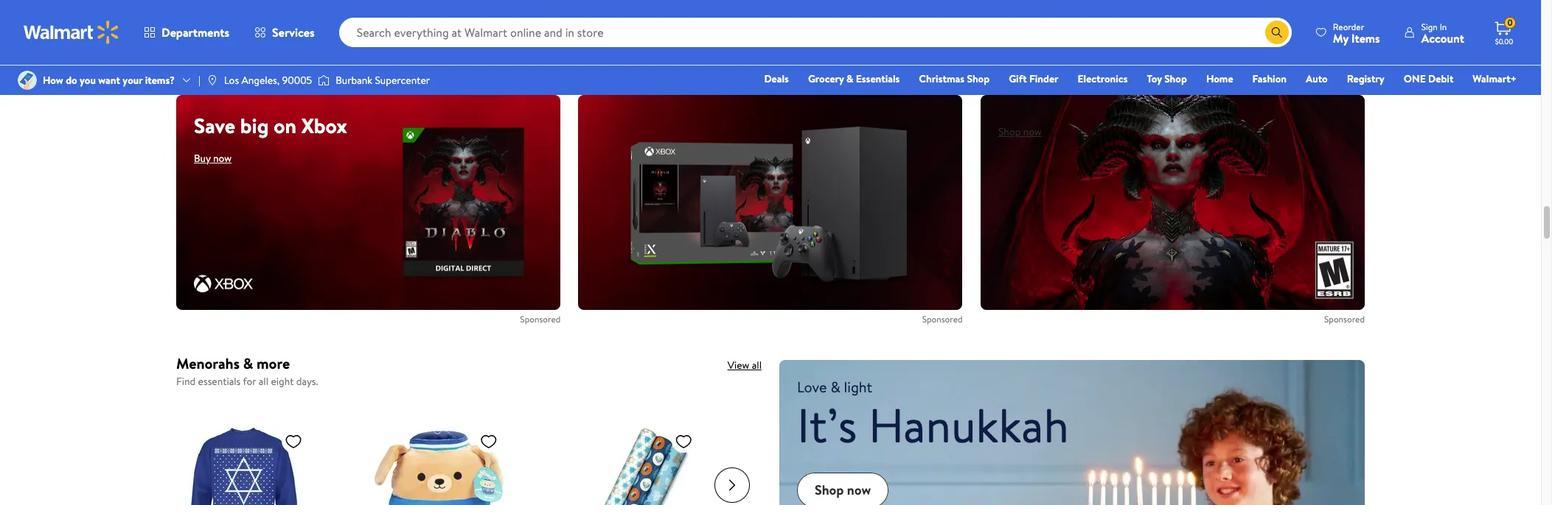 Task type: locate. For each thing, give the bounding box(es) containing it.
shop right christmas
[[967, 72, 990, 86]]

shop for toy shop
[[1165, 72, 1187, 86]]

grocery & essentials link
[[802, 71, 907, 87]]

0 horizontal spatial  image
[[18, 71, 37, 90]]

0 $0.00
[[1496, 16, 1514, 46]]

0 horizontal spatial shop
[[815, 482, 844, 500]]

supercenter
[[375, 73, 430, 88]]

all left eight
[[259, 374, 269, 389]]

sign in to add to favorites list, squishmallows 10" stevon the hanukkah labrador - official kellytoy plush - collectible soft & squishy holiday puppy stuffed animal toy - add to your squad - gift for kids, girls & boys - 10 inch image
[[480, 433, 498, 451]]

hanukkah
[[869, 393, 1069, 458]]

walmart image
[[24, 21, 119, 44]]

days.
[[296, 374, 318, 389]]

you for for
[[250, 64, 273, 84]]

add
[[401, 9, 419, 23], [599, 9, 618, 23], [995, 9, 1014, 23], [1194, 9, 1212, 23]]

0 vertical spatial &
[[847, 72, 854, 86]]

account
[[1422, 30, 1465, 46]]

now
[[847, 482, 871, 500]]

2 add button from the left
[[576, 4, 629, 28]]

you
[[250, 64, 273, 84], [80, 73, 96, 88]]

add button
[[377, 4, 431, 28], [576, 4, 629, 28], [972, 4, 1026, 28], [1170, 4, 1224, 28]]

want
[[98, 73, 120, 88]]

4 add button from the left
[[1170, 4, 1224, 28]]

3 add to cart image from the left
[[1176, 7, 1194, 25]]

1 add from the left
[[401, 9, 419, 23]]

brands
[[179, 64, 223, 84]]

los angeles, 90005
[[224, 73, 312, 88]]

for
[[227, 64, 246, 84], [243, 374, 256, 389]]

1 vertical spatial &
[[243, 354, 253, 374]]

add for 2nd add to cart image from right
[[599, 9, 618, 23]]

fashion link
[[1246, 71, 1294, 87]]

 image left how
[[18, 71, 37, 90]]

options
[[785, 9, 822, 23]]

 image right | on the top left
[[206, 74, 218, 86]]

sign in to add to favorites list, big star of david ugly hanukkah sweater mens sweatshirt royal sm image
[[285, 433, 302, 451]]

3 sponsored from the left
[[1325, 313, 1365, 326]]

walmart+ link
[[1467, 71, 1524, 87]]

1 horizontal spatial add to cart image
[[581, 7, 599, 25]]

do
[[66, 73, 77, 88]]

grocery & essentials
[[808, 72, 900, 86]]

1 horizontal spatial  image
[[206, 74, 218, 86]]

2 horizontal spatial sponsored
[[1325, 313, 1365, 326]]

reorder my items
[[1333, 20, 1380, 46]]

one debit link
[[1397, 71, 1461, 87]]

menorahs & more find essentials for all eight days.
[[176, 354, 318, 389]]

1 horizontal spatial &
[[847, 72, 854, 86]]

find
[[176, 374, 196, 389]]

&
[[847, 72, 854, 86], [243, 354, 253, 374]]

burbank supercenter
[[336, 73, 430, 88]]

it's
[[797, 393, 857, 458]]

angeles,
[[242, 73, 280, 88]]

christmas shop link
[[913, 71, 997, 87]]

toy shop
[[1147, 72, 1187, 86]]

you for do
[[80, 73, 96, 88]]

3 add from the left
[[995, 9, 1014, 23]]

shop inside shop now link
[[815, 482, 844, 500]]

for right 'essentials' at the bottom of page
[[243, 374, 256, 389]]

shop inside toy shop link
[[1165, 72, 1187, 86]]

add for add to cart icon
[[995, 9, 1014, 23]]

home
[[1207, 72, 1234, 86]]

you right do
[[80, 73, 96, 88]]

registry link
[[1341, 71, 1392, 87]]

in
[[1440, 20, 1447, 33]]

gift finder
[[1009, 72, 1059, 86]]

all inside the menorahs & more find essentials for all eight days.
[[259, 374, 269, 389]]

you right los
[[250, 64, 273, 84]]

view all
[[728, 358, 762, 373]]

add to cart image
[[383, 7, 401, 25], [581, 7, 599, 25], [1176, 7, 1194, 25]]

walmart+
[[1473, 72, 1517, 86]]

1 vertical spatial all
[[259, 374, 269, 389]]

 image for how
[[18, 71, 37, 90]]

2 horizontal spatial shop
[[1165, 72, 1187, 86]]

2 add from the left
[[599, 9, 618, 23]]

1 horizontal spatial all
[[752, 358, 762, 373]]

1 horizontal spatial you
[[250, 64, 273, 84]]

$0.00
[[1496, 36, 1514, 46]]

add to cart image
[[978, 7, 995, 25]]

sign
[[1422, 20, 1438, 33]]

0 horizontal spatial add to cart image
[[383, 7, 401, 25]]

reorder
[[1333, 20, 1365, 33]]

services
[[272, 24, 315, 41]]

1 sponsored from the left
[[520, 313, 561, 326]]

shop
[[967, 72, 990, 86], [1165, 72, 1187, 86], [815, 482, 844, 500]]

 image for burbank
[[318, 73, 330, 88]]

1 add to cart image from the left
[[383, 7, 401, 25]]

0 horizontal spatial sponsored
[[520, 313, 561, 326]]

0 horizontal spatial &
[[243, 354, 253, 374]]

1 horizontal spatial shop
[[967, 72, 990, 86]]

& left more
[[243, 354, 253, 374]]

 image right 90005
[[318, 73, 330, 88]]

shop left the now
[[815, 482, 844, 500]]

one
[[1404, 72, 1426, 86]]

0 horizontal spatial all
[[259, 374, 269, 389]]

& right grocery at the top right
[[847, 72, 854, 86]]

toy
[[1147, 72, 1162, 86]]

4 add from the left
[[1194, 9, 1212, 23]]

2 horizontal spatial  image
[[318, 73, 330, 88]]

essentials
[[198, 374, 241, 389]]

2 horizontal spatial add to cart image
[[1176, 7, 1194, 25]]

your
[[123, 73, 143, 88]]

auto link
[[1300, 71, 1335, 87]]

for right 'brands'
[[227, 64, 246, 84]]

0 horizontal spatial you
[[80, 73, 96, 88]]

sponsored
[[520, 313, 561, 326], [922, 313, 963, 326], [1325, 313, 1365, 326]]

all
[[752, 358, 762, 373], [259, 374, 269, 389]]

shop inside christmas shop link
[[967, 72, 990, 86]]

1 vertical spatial for
[[243, 374, 256, 389]]

3 add button from the left
[[972, 4, 1026, 28]]

view
[[728, 358, 750, 373]]

1 horizontal spatial sponsored
[[922, 313, 963, 326]]

 image
[[18, 71, 37, 90], [318, 73, 330, 88], [206, 74, 218, 86]]

all right view
[[752, 358, 762, 373]]

shop right toy at the right top of the page
[[1165, 72, 1187, 86]]

& inside the menorahs & more find essentials for all eight days.
[[243, 354, 253, 374]]

sign in to add to favorites list, hallmark tree of life hanukkah wrapping paper with cut lines on reverse (3 rolls: 120 sq. total) blue and gold star of david, menorahs, candles, dreidels image
[[675, 433, 693, 451]]



Task type: describe. For each thing, give the bounding box(es) containing it.
toy shop link
[[1141, 71, 1194, 87]]

2 add to cart image from the left
[[581, 7, 599, 25]]

0 vertical spatial for
[[227, 64, 246, 84]]

for inside the menorahs & more find essentials for all eight days.
[[243, 374, 256, 389]]

christmas
[[919, 72, 965, 86]]

squishmallows 10" stevon the hanukkah labrador - official kellytoy plush - collectible soft & squishy holiday puppy stuffed animal toy - add to your squad - gift for kids, girls & boys - 10 inch image
[[374, 427, 503, 506]]

departments
[[162, 24, 229, 41]]

view all link
[[728, 358, 762, 373]]

|
[[198, 73, 200, 88]]

2 sponsored from the left
[[922, 313, 963, 326]]

shop now link
[[797, 473, 889, 506]]

gift
[[1009, 72, 1027, 86]]

shop now
[[815, 482, 871, 500]]

add for third add to cart image from left
[[1194, 9, 1212, 23]]

essentials
[[856, 72, 900, 86]]

my
[[1333, 30, 1349, 46]]

electronics
[[1078, 72, 1128, 86]]

home link
[[1200, 71, 1240, 87]]

1 add button from the left
[[377, 4, 431, 28]]

grocery
[[808, 72, 844, 86]]

Search search field
[[339, 18, 1292, 47]]

next slide for hero3across list image
[[715, 468, 750, 504]]

burbank
[[336, 73, 373, 88]]

gift finder link
[[1002, 71, 1065, 87]]

electronics link
[[1071, 71, 1135, 87]]

how do you want your items?
[[43, 73, 175, 88]]

debit
[[1429, 72, 1454, 86]]

& for grocery
[[847, 72, 854, 86]]

services button
[[242, 15, 327, 50]]

it's hanukkah
[[797, 393, 1069, 458]]

finder
[[1030, 72, 1059, 86]]

 image for los
[[206, 74, 218, 86]]

one debit
[[1404, 72, 1454, 86]]

Walmart Site-Wide search field
[[339, 18, 1292, 47]]

search icon image
[[1271, 27, 1283, 38]]

more
[[257, 354, 290, 374]]

brands for you
[[179, 64, 273, 84]]

deals
[[764, 72, 789, 86]]

departments button
[[131, 15, 242, 50]]

sign in account
[[1422, 20, 1465, 46]]

items?
[[145, 73, 175, 88]]

0
[[1508, 16, 1513, 29]]

0 vertical spatial all
[[752, 358, 762, 373]]

eight
[[271, 374, 294, 389]]

how
[[43, 73, 63, 88]]

hallmark tree of life hanukkah wrapping paper with cut lines on reverse (3 rolls: 120 sq. total) blue and gold star of david, menorahs, candles, dreidels image
[[570, 427, 699, 506]]

items
[[1352, 30, 1380, 46]]

options link
[[774, 4, 834, 28]]

fashion
[[1253, 72, 1287, 86]]

add for third add to cart image from the right
[[401, 9, 419, 23]]

big star of david ugly hanukkah sweater mens sweatshirt royal sm image
[[179, 427, 308, 506]]

los
[[224, 73, 239, 88]]

deals link
[[758, 71, 796, 87]]

auto
[[1306, 72, 1328, 86]]

christmas shop
[[919, 72, 990, 86]]

90005
[[282, 73, 312, 88]]

menorahs
[[176, 354, 240, 374]]

registry
[[1347, 72, 1385, 86]]

shop for christmas shop
[[967, 72, 990, 86]]

& for menorahs
[[243, 354, 253, 374]]



Task type: vqa. For each thing, say whether or not it's contained in the screenshot.
Memory
no



